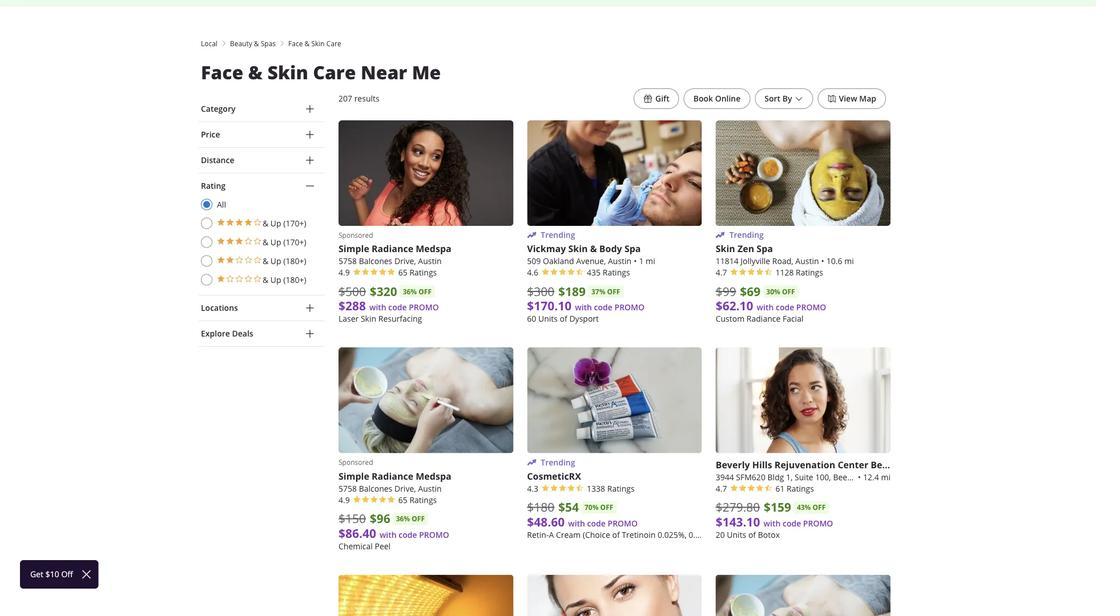 Task type: vqa. For each thing, say whether or not it's contained in the screenshot.
topmost (50+)
no



Task type: describe. For each thing, give the bounding box(es) containing it.
laser
[[339, 314, 359, 325]]

trending for $69
[[730, 230, 764, 241]]

4.9 for $86.40
[[339, 495, 350, 506]]

book online button
[[684, 89, 751, 109]]

all
[[217, 199, 226, 210]]

sfm620
[[736, 472, 766, 483]]

off for $54
[[601, 503, 614, 513]]

center
[[838, 459, 869, 471]]

care for face & skin care near me
[[313, 60, 356, 85]]

rating
[[201, 181, 226, 191]]

65 for $320
[[398, 268, 408, 278]]

trending up cosmeticrx
[[541, 457, 575, 468]]

spas
[[261, 39, 276, 48]]

radiance for $320
[[372, 243, 414, 255]]

ratings for $320
[[410, 268, 437, 278]]

jollyville
[[741, 256, 771, 267]]

4.6
[[527, 268, 539, 278]]

with for $69
[[757, 303, 774, 313]]

• inside 'vickmay skin & body spa 509 oakland avenue, austin • 1 mi'
[[634, 256, 637, 267]]

category button
[[199, 97, 325, 122]]

drive, for $96
[[395, 484, 416, 494]]

face & skin care
[[288, 39, 341, 48]]

distance
[[201, 155, 234, 166]]

gift
[[656, 93, 670, 104]]

off for $96
[[412, 515, 425, 524]]

care for face & skin care
[[327, 39, 341, 48]]

skin inside skin zen spa 11814 jollyville road, austin • 10.6 mi
[[716, 243, 735, 255]]

$300 $189 37% off $170.10 with code promo 60 units of dysport
[[527, 283, 645, 325]]

1 horizontal spatial cave
[[890, 459, 912, 471]]

509
[[527, 256, 541, 267]]

online
[[715, 93, 741, 104]]

$99 $69 30% off $62.10 with code promo custom radiance facial
[[716, 283, 827, 325]]

$180
[[527, 500, 555, 516]]

view map button
[[818, 89, 886, 109]]

$159
[[764, 499, 792, 516]]

up for 1 star & up element
[[271, 275, 281, 285]]

$150 $96 36% off $86.40 with code promo chemical peel
[[339, 511, 449, 552]]

by
[[783, 93, 792, 104]]

beverly
[[716, 459, 750, 471]]

3944 sfm620 bldg 1, suite 100, bee cave
[[716, 472, 868, 483]]

balcones for $320
[[359, 256, 393, 267]]

$48.60
[[527, 514, 565, 531]]

skin inside 'vickmay skin & body spa 509 oakland avenue, austin • 1 mi'
[[568, 243, 588, 255]]

sort by button
[[755, 89, 814, 109]]

locations
[[201, 303, 238, 314]]

ratings for $96
[[410, 495, 437, 506]]

1 star & up element
[[201, 274, 306, 286]]

book online
[[694, 93, 741, 104]]

1338 ratings
[[587, 484, 635, 494]]

resurfacing
[[378, 314, 422, 325]]

up for the '3 stars & up' element
[[271, 237, 281, 248]]

43%
[[797, 503, 811, 513]]

& up the '3 stars & up' element
[[263, 218, 269, 229]]

• inside skin zen spa 11814 jollyville road, austin • 10.6 mi
[[822, 256, 825, 267]]

skin inside $500 $320 36% off $288 with code promo laser skin resurfacing
[[361, 314, 376, 325]]

1
[[639, 256, 644, 267]]

peel
[[375, 541, 391, 552]]

suite
[[795, 472, 814, 483]]

of for $170.10
[[560, 314, 568, 325]]

code for $189
[[594, 303, 613, 313]]

12.4
[[864, 472, 879, 483]]

of for $143.10
[[749, 530, 756, 541]]

up for "2 stars & up" element
[[271, 256, 281, 266]]

beauty & spas link
[[230, 38, 276, 49]]

$180 $54 70% off $48.60 with code promo
[[527, 499, 638, 531]]

(170+) for 4 stars & up element at the left top of page
[[283, 218, 306, 229]]

me
[[412, 60, 441, 85]]

1128
[[776, 268, 794, 278]]

& down 4 stars & up element at the left top of page
[[263, 237, 269, 248]]

promo for $54
[[608, 519, 638, 529]]

0 horizontal spatial cave
[[850, 472, 868, 483]]

with for $320
[[369, 303, 386, 313]]

sort
[[765, 93, 781, 104]]

facial
[[783, 314, 804, 325]]

65 for $96
[[398, 495, 408, 506]]

$500 $320 36% off $288 with code promo laser skin resurfacing
[[339, 283, 439, 325]]

3 stars & up element
[[201, 236, 306, 248]]

$86.40
[[339, 525, 376, 542]]

& up the face & skin care near me
[[305, 39, 310, 48]]

road,
[[773, 256, 794, 267]]

custom
[[716, 314, 745, 325]]

& up (170+) for the '3 stars & up' element
[[263, 237, 306, 248]]

distance button
[[199, 148, 325, 173]]

ratings for $189
[[603, 268, 630, 278]]

36% for $96
[[396, 515, 410, 524]]

(180+) for "2 stars & up" element
[[283, 256, 306, 266]]

& up (170+) for 4 stars & up element at the left top of page
[[263, 218, 306, 229]]

$500
[[339, 284, 366, 300]]

dysport
[[570, 314, 599, 325]]

& down "2 stars & up" element
[[263, 275, 269, 285]]

body
[[600, 243, 622, 255]]

beverly hills rejuvenation center bee cave
[[716, 459, 912, 471]]

70%
[[585, 503, 599, 513]]

2 stars & up element
[[201, 255, 306, 267]]

435
[[587, 268, 601, 278]]

$279.80
[[716, 500, 760, 516]]

vickmay
[[527, 243, 566, 255]]

trending for $189
[[541, 230, 575, 241]]

207 results
[[339, 93, 380, 104]]

zen
[[738, 243, 755, 255]]

vickmay skin & body spa 509 oakland avenue, austin • 1 mi
[[527, 243, 655, 267]]

spa inside 'vickmay skin & body spa 509 oakland avenue, austin • 1 mi'
[[625, 243, 641, 255]]

ratings for $69
[[796, 268, 824, 278]]

30%
[[767, 287, 781, 297]]

view map
[[839, 93, 877, 104]]

price
[[201, 129, 220, 140]]

off for $189
[[607, 287, 620, 297]]

bldg
[[768, 472, 784, 483]]

oakland
[[543, 256, 574, 267]]

rating list
[[201, 199, 325, 286]]

austin inside skin zen spa 11814 jollyville road, austin • 10.6 mi
[[796, 256, 819, 267]]

ratings down suite
[[787, 484, 814, 494]]

up for 4 stars & up element at the left top of page
[[271, 218, 281, 229]]

beauty & spas
[[230, 39, 276, 48]]

207
[[339, 93, 352, 104]]

$170.10
[[527, 298, 572, 315]]

map
[[860, 93, 877, 104]]

& down the '3 stars & up' element
[[263, 256, 269, 266]]

all element
[[201, 199, 226, 211]]



Task type: locate. For each thing, give the bounding box(es) containing it.
off for $320
[[419, 287, 432, 297]]

(170+) inside the '3 stars & up' element
[[283, 237, 306, 248]]

(180+) for 1 star & up element
[[283, 275, 306, 285]]

balcones for $96
[[359, 484, 393, 494]]

balcones up $96
[[359, 484, 393, 494]]

2 & up (180+) from the top
[[263, 275, 306, 285]]

1,
[[786, 472, 793, 483]]

trending up vickmay
[[541, 230, 575, 241]]

0 vertical spatial & up (170+)
[[263, 218, 306, 229]]

0 horizontal spatial units
[[539, 314, 558, 325]]

1 vertical spatial 65
[[398, 495, 408, 506]]

code inside "$279.80 $159 43% off $143.10 with code promo 20 units of botox"
[[783, 519, 801, 529]]

promo inside $99 $69 30% off $62.10 with code promo custom radiance facial
[[797, 303, 827, 313]]

code inside $150 $96 36% off $86.40 with code promo chemical peel
[[399, 530, 417, 541]]

0 vertical spatial (180+)
[[283, 256, 306, 266]]

code
[[389, 303, 407, 313], [594, 303, 613, 313], [776, 303, 795, 313], [587, 519, 606, 529], [783, 519, 801, 529], [399, 530, 417, 541]]

with for $54
[[568, 519, 585, 529]]

& up (180+) for 1 star & up element
[[263, 275, 306, 285]]

$150
[[339, 511, 366, 527]]

0 vertical spatial 4.7
[[716, 268, 727, 278]]

36% for $320
[[403, 287, 417, 297]]

1 vertical spatial balcones
[[359, 484, 393, 494]]

(180+) up locations dropdown button
[[283, 275, 306, 285]]

simple for $320
[[339, 243, 369, 255]]

medspa for $320
[[416, 243, 452, 255]]

0 horizontal spatial face
[[201, 60, 243, 85]]

& up (170+) inside the '3 stars & up' element
[[263, 237, 306, 248]]

1 vertical spatial & up (180+)
[[263, 275, 306, 285]]

1128 ratings
[[776, 268, 824, 278]]

with up botox
[[764, 519, 781, 529]]

4.7 down 11814 at the top of the page
[[716, 268, 727, 278]]

1 vertical spatial sponsored simple radiance medspa 5758 balcones drive, austin
[[339, 458, 452, 494]]

& down beauty & spas link
[[248, 60, 263, 85]]

beauty
[[230, 39, 252, 48]]

code up "resurfacing"
[[389, 303, 407, 313]]

with up dysport
[[575, 303, 592, 313]]

sponsored up the $500
[[339, 231, 373, 240]]

medspa for $96
[[416, 470, 452, 483]]

37%
[[592, 287, 606, 297]]

off up "resurfacing"
[[419, 287, 432, 297]]

1 sponsored from the top
[[339, 231, 373, 240]]

2 65 from the top
[[398, 495, 408, 506]]

up down the '3 stars & up' element
[[271, 256, 281, 266]]

• 12.4 mi
[[858, 472, 891, 483]]

skin up the face & skin care near me
[[311, 39, 325, 48]]

36% right $96
[[396, 515, 410, 524]]

1 horizontal spatial spa
[[757, 243, 773, 255]]

cosmeticrx
[[527, 470, 581, 483]]

ratings
[[410, 268, 437, 278], [603, 268, 630, 278], [796, 268, 824, 278], [608, 484, 635, 494], [787, 484, 814, 494], [410, 495, 437, 506]]

with inside $180 $54 70% off $48.60 with code promo
[[568, 519, 585, 529]]

spa
[[625, 243, 641, 255], [757, 243, 773, 255]]

chemical
[[339, 541, 373, 552]]

2 (170+) from the top
[[283, 237, 306, 248]]

5758
[[339, 256, 357, 267], [339, 484, 357, 494]]

drive,
[[395, 256, 416, 267], [395, 484, 416, 494]]

care
[[327, 39, 341, 48], [313, 60, 356, 85]]

0 vertical spatial 5758
[[339, 256, 357, 267]]

with inside $150 $96 36% off $86.40 with code promo chemical peel
[[380, 530, 397, 541]]

65 up $150 $96 36% off $86.40 with code promo chemical peel
[[398, 495, 408, 506]]

& up (170+) inside 4 stars & up element
[[263, 218, 306, 229]]

2 (180+) from the top
[[283, 275, 306, 285]]

sponsored simple radiance medspa 5758 balcones drive, austin for $320
[[339, 231, 452, 267]]

& left spas
[[254, 39, 259, 48]]

4.7 for 61 ratings
[[716, 484, 727, 494]]

1 sponsored simple radiance medspa 5758 balcones drive, austin from the top
[[339, 231, 452, 267]]

65 ratings
[[398, 268, 437, 278], [398, 495, 437, 506]]

with down $320
[[369, 303, 386, 313]]

(180+) down the '3 stars & up' element
[[283, 256, 306, 266]]

1338
[[587, 484, 605, 494]]

with
[[369, 303, 386, 313], [575, 303, 592, 313], [757, 303, 774, 313], [568, 519, 585, 529], [764, 519, 781, 529], [380, 530, 397, 541]]

code for $69
[[776, 303, 795, 313]]

code inside $99 $69 30% off $62.10 with code promo custom radiance facial
[[776, 303, 795, 313]]

4.9 up $150
[[339, 495, 350, 506]]

face for face & skin care near me
[[201, 60, 243, 85]]

$288
[[339, 298, 366, 315]]

radiance inside $99 $69 30% off $62.10 with code promo custom radiance facial
[[747, 314, 781, 325]]

code down 43%
[[783, 519, 801, 529]]

sponsored simple radiance medspa 5758 balcones drive, austin up $96
[[339, 458, 452, 494]]

435 ratings
[[587, 268, 630, 278]]

sponsored simple radiance medspa 5758 balcones drive, austin for $96
[[339, 458, 452, 494]]

0 vertical spatial & up (180+)
[[263, 256, 306, 266]]

units inside "$279.80 $159 43% off $143.10 with code promo 20 units of botox"
[[727, 530, 747, 541]]

mi right 12.4 at the right bottom
[[881, 472, 891, 483]]

• left 1 on the right
[[634, 256, 637, 267]]

2 & up (170+) from the top
[[263, 237, 306, 248]]

1 horizontal spatial face
[[288, 39, 303, 48]]

& up (180+) for "2 stars & up" element
[[263, 256, 306, 266]]

category
[[201, 104, 236, 114]]

4.9
[[339, 268, 350, 278], [339, 495, 350, 506]]

sponsored simple radiance medspa 5758 balcones drive, austin up $320
[[339, 231, 452, 267]]

10.6
[[827, 256, 843, 267]]

simple up the $500
[[339, 243, 369, 255]]

sort by
[[765, 93, 792, 104]]

up down "2 stars & up" element
[[271, 275, 281, 285]]

spa inside skin zen spa 11814 jollyville road, austin • 10.6 mi
[[757, 243, 773, 255]]

0 horizontal spatial bee
[[833, 472, 848, 483]]

up inside 4 stars & up element
[[271, 218, 281, 229]]

code down 70%
[[587, 519, 606, 529]]

0 vertical spatial sponsored simple radiance medspa 5758 balcones drive, austin
[[339, 231, 452, 267]]

20
[[716, 530, 725, 541]]

units inside $300 $189 37% off $170.10 with code promo 60 units of dysport
[[539, 314, 558, 325]]

1 balcones from the top
[[359, 256, 393, 267]]

& up avenue,
[[590, 243, 597, 255]]

1 simple from the top
[[339, 243, 369, 255]]

$62.10
[[716, 298, 754, 315]]

0 horizontal spatial mi
[[646, 256, 655, 267]]

off inside $180 $54 70% off $48.60 with code promo
[[601, 503, 614, 513]]

2 vertical spatial radiance
[[372, 470, 414, 483]]

care up the face & skin care near me
[[327, 39, 341, 48]]

2 horizontal spatial •
[[858, 472, 861, 483]]

with down the 30% at the top of the page
[[757, 303, 774, 313]]

1 horizontal spatial bee
[[871, 459, 888, 471]]

mi inside 'vickmay skin & body spa 509 oakland avenue, austin • 1 mi'
[[646, 256, 655, 267]]

1 horizontal spatial •
[[822, 256, 825, 267]]

2 4.9 from the top
[[339, 495, 350, 506]]

near
[[361, 60, 407, 85]]

code up facial
[[776, 303, 795, 313]]

4.9 up the $500
[[339, 268, 350, 278]]

care up 207
[[313, 60, 356, 85]]

1 vertical spatial simple
[[339, 470, 369, 483]]

(170+) up the '3 stars & up' element
[[283, 218, 306, 229]]

(170+) for the '3 stars & up' element
[[283, 237, 306, 248]]

face & skin care near me
[[201, 60, 441, 85]]

skin right laser
[[361, 314, 376, 325]]

mi right 10.6
[[845, 256, 854, 267]]

face down local link
[[201, 60, 243, 85]]

3 up from the top
[[271, 256, 281, 266]]

promo inside $300 $189 37% off $170.10 with code promo 60 units of dysport
[[615, 303, 645, 313]]

skin zen spa 11814 jollyville road, austin • 10.6 mi
[[716, 243, 854, 267]]

0 vertical spatial medspa
[[416, 243, 452, 255]]

36% inside $500 $320 36% off $288 with code promo laser skin resurfacing
[[403, 287, 417, 297]]

of left botox
[[749, 530, 756, 541]]

breadcrumbs element
[[199, 38, 898, 49]]

0 vertical spatial (170+)
[[283, 218, 306, 229]]

code inside $180 $54 70% off $48.60 with code promo
[[587, 519, 606, 529]]

0 horizontal spatial •
[[634, 256, 637, 267]]

1 5758 from the top
[[339, 256, 357, 267]]

mi inside skin zen spa 11814 jollyville road, austin • 10.6 mi
[[845, 256, 854, 267]]

&
[[254, 39, 259, 48], [305, 39, 310, 48], [248, 60, 263, 85], [263, 218, 269, 229], [263, 237, 269, 248], [590, 243, 597, 255], [263, 256, 269, 266], [263, 275, 269, 285]]

1 4.7 from the top
[[716, 268, 727, 278]]

bee
[[871, 459, 888, 471], [833, 472, 848, 483]]

(180+) inside 1 star & up element
[[283, 275, 306, 285]]

4.7 down 3944
[[716, 484, 727, 494]]

code for $96
[[399, 530, 417, 541]]

balcones up $320
[[359, 256, 393, 267]]

units right 20
[[727, 530, 747, 541]]

off right the 30% at the top of the page
[[782, 287, 795, 297]]

promo for $159
[[803, 519, 833, 529]]

0 vertical spatial face
[[288, 39, 303, 48]]

1 vertical spatial 4.7
[[716, 484, 727, 494]]

locations button
[[199, 296, 325, 321]]

2 sponsored simple radiance medspa 5758 balcones drive, austin from the top
[[339, 458, 452, 494]]

1 vertical spatial sponsored
[[339, 458, 373, 467]]

austin
[[418, 256, 442, 267], [608, 256, 632, 267], [796, 256, 819, 267], [418, 484, 442, 494]]

with inside $300 $189 37% off $170.10 with code promo 60 units of dysport
[[575, 303, 592, 313]]

trending up zen
[[730, 230, 764, 241]]

1 65 from the top
[[398, 268, 408, 278]]

face inside breadcrumbs element
[[288, 39, 303, 48]]

1 spa from the left
[[625, 243, 641, 255]]

$69
[[740, 283, 761, 300]]

• left 10.6
[[822, 256, 825, 267]]

avenue,
[[576, 256, 606, 267]]

1 vertical spatial of
[[749, 530, 756, 541]]

65 ratings up $150 $96 36% off $86.40 with code promo chemical peel
[[398, 495, 437, 506]]

1 vertical spatial 4.9
[[339, 495, 350, 506]]

promo inside "$279.80 $159 43% off $143.10 with code promo 20 units of botox"
[[803, 519, 833, 529]]

2 5758 from the top
[[339, 484, 357, 494]]

0 vertical spatial of
[[560, 314, 568, 325]]

units right 60
[[539, 314, 558, 325]]

code right $86.40
[[399, 530, 417, 541]]

ratings up $500 $320 36% off $288 with code promo laser skin resurfacing
[[410, 268, 437, 278]]

promo for $189
[[615, 303, 645, 313]]

61 ratings
[[776, 484, 814, 494]]

2 up from the top
[[271, 237, 281, 248]]

drive, up $150 $96 36% off $86.40 with code promo chemical peel
[[395, 484, 416, 494]]

ratings right 1128
[[796, 268, 824, 278]]

promo inside $180 $54 70% off $48.60 with code promo
[[608, 519, 638, 529]]

1 (180+) from the top
[[283, 256, 306, 266]]

with inside $99 $69 30% off $62.10 with code promo custom radiance facial
[[757, 303, 774, 313]]

ratings up $150 $96 36% off $86.40 with code promo chemical peel
[[410, 495, 437, 506]]

price button
[[199, 122, 325, 147]]

1 up from the top
[[271, 218, 281, 229]]

promo for $96
[[419, 530, 449, 541]]

care inside breadcrumbs element
[[327, 39, 341, 48]]

explore deals button
[[199, 322, 325, 347]]

(170+)
[[283, 218, 306, 229], [283, 237, 306, 248]]

65 ratings for $96
[[398, 495, 437, 506]]

& inside 'vickmay skin & body spa 509 oakland avenue, austin • 1 mi'
[[590, 243, 597, 255]]

2 4.7 from the top
[[716, 484, 727, 494]]

2 horizontal spatial mi
[[881, 472, 891, 483]]

botox
[[758, 530, 780, 541]]

results
[[354, 93, 380, 104]]

1 drive, from the top
[[395, 256, 416, 267]]

2 balcones from the top
[[359, 484, 393, 494]]

bee up • 12.4 mi
[[871, 459, 888, 471]]

spa up jollyville
[[757, 243, 773, 255]]

1 & up (170+) from the top
[[263, 218, 306, 229]]

with inside $500 $320 36% off $288 with code promo laser skin resurfacing
[[369, 303, 386, 313]]

view
[[839, 93, 858, 104]]

$143.10
[[716, 514, 760, 531]]

off right 70%
[[601, 503, 614, 513]]

1 vertical spatial 5758
[[339, 484, 357, 494]]

3944
[[716, 472, 734, 483]]

off inside "$279.80 $159 43% off $143.10 with code promo 20 units of botox"
[[813, 503, 826, 513]]

drive, up $320
[[395, 256, 416, 267]]

$99
[[716, 284, 737, 300]]

1 vertical spatial care
[[313, 60, 356, 85]]

& up (170+) up the '3 stars & up' element
[[263, 218, 306, 229]]

1 vertical spatial drive,
[[395, 484, 416, 494]]

rejuvenation
[[775, 459, 836, 471]]

1 vertical spatial (180+)
[[283, 275, 306, 285]]

with inside "$279.80 $159 43% off $143.10 with code promo 20 units of botox"
[[764, 519, 781, 529]]

0 vertical spatial 36%
[[403, 287, 417, 297]]

sponsored up $150
[[339, 458, 373, 467]]

100,
[[816, 472, 831, 483]]

skin up avenue,
[[568, 243, 588, 255]]

0 vertical spatial cave
[[890, 459, 912, 471]]

& up (170+) down 4 stars & up element at the left top of page
[[263, 237, 306, 248]]

65 ratings up $500 $320 36% off $288 with code promo laser skin resurfacing
[[398, 268, 437, 278]]

skin down spas
[[268, 60, 308, 85]]

2 sponsored from the top
[[339, 458, 373, 467]]

2 spa from the left
[[757, 243, 773, 255]]

11814
[[716, 256, 739, 267]]

0 horizontal spatial spa
[[625, 243, 641, 255]]

& up (180+) inside "2 stars & up" element
[[263, 256, 306, 266]]

1 medspa from the top
[[416, 243, 452, 255]]

1 vertical spatial face
[[201, 60, 243, 85]]

book
[[694, 93, 713, 104]]

face for face & skin care
[[288, 39, 303, 48]]

off inside $500 $320 36% off $288 with code promo laser skin resurfacing
[[419, 287, 432, 297]]

ratings right 435
[[603, 268, 630, 278]]

5758 up $150
[[339, 484, 357, 494]]

0 vertical spatial simple
[[339, 243, 369, 255]]

1 4.9 from the top
[[339, 268, 350, 278]]

1 horizontal spatial of
[[749, 530, 756, 541]]

explore deals
[[201, 329, 253, 339]]

cave down center
[[850, 472, 868, 483]]

4 up from the top
[[271, 275, 281, 285]]

simple for $96
[[339, 470, 369, 483]]

5758 for $96
[[339, 484, 357, 494]]

0 vertical spatial 65
[[398, 268, 408, 278]]

up up the '3 stars & up' element
[[271, 218, 281, 229]]

radiance up $320
[[372, 243, 414, 255]]

cave up • 12.4 mi
[[890, 459, 912, 471]]

skin inside breadcrumbs element
[[311, 39, 325, 48]]

off right 37%
[[607, 287, 620, 297]]

skin up 11814 at the top of the page
[[716, 243, 735, 255]]

$54
[[559, 499, 579, 516]]

(180+) inside "2 stars & up" element
[[283, 256, 306, 266]]

face right spas
[[288, 39, 303, 48]]

austin inside 'vickmay skin & body spa 509 oakland avenue, austin • 1 mi'
[[608, 256, 632, 267]]

code for $54
[[587, 519, 606, 529]]

off inside $300 $189 37% off $170.10 with code promo 60 units of dysport
[[607, 287, 620, 297]]

of inside $300 $189 37% off $170.10 with code promo 60 units of dysport
[[560, 314, 568, 325]]

1 & up (180+) from the top
[[263, 256, 306, 266]]

face
[[288, 39, 303, 48], [201, 60, 243, 85]]

65 up $500 $320 36% off $288 with code promo laser skin resurfacing
[[398, 268, 408, 278]]

65 ratings for $320
[[398, 268, 437, 278]]

1 vertical spatial 65 ratings
[[398, 495, 437, 506]]

1 vertical spatial cave
[[850, 472, 868, 483]]

(180+)
[[283, 256, 306, 266], [283, 275, 306, 285]]

sponsored for $96
[[339, 458, 373, 467]]

1 (170+) from the top
[[283, 218, 306, 229]]

radiance up $96
[[372, 470, 414, 483]]

promo inside $500 $320 36% off $288 with code promo laser skin resurfacing
[[409, 303, 439, 313]]

up inside 1 star & up element
[[271, 275, 281, 285]]

units
[[539, 314, 558, 325], [727, 530, 747, 541]]

up inside the '3 stars & up' element
[[271, 237, 281, 248]]

1 horizontal spatial mi
[[845, 256, 854, 267]]

deals
[[232, 329, 253, 339]]

with for $159
[[764, 519, 781, 529]]

2 drive, from the top
[[395, 484, 416, 494]]

5758 for $320
[[339, 256, 357, 267]]

36% inside $150 $96 36% off $86.40 with code promo chemical peel
[[396, 515, 410, 524]]

sponsored for $320
[[339, 231, 373, 240]]

0 vertical spatial drive,
[[395, 256, 416, 267]]

of inside "$279.80 $159 43% off $143.10 with code promo 20 units of botox"
[[749, 530, 756, 541]]

hills
[[753, 459, 773, 471]]

$300
[[527, 284, 555, 300]]

simple up $150
[[339, 470, 369, 483]]

with down $54
[[568, 519, 585, 529]]

off right $96
[[412, 515, 425, 524]]

local link
[[201, 38, 218, 49]]

radiance for $96
[[372, 470, 414, 483]]

1 vertical spatial radiance
[[747, 314, 781, 325]]

1 vertical spatial units
[[727, 530, 747, 541]]

ratings right the 1338
[[608, 484, 635, 494]]

0 vertical spatial 4.9
[[339, 268, 350, 278]]

code for $159
[[783, 519, 801, 529]]

up inside "2 stars & up" element
[[271, 256, 281, 266]]

4.9 for $288
[[339, 268, 350, 278]]

1 vertical spatial bee
[[833, 472, 848, 483]]

$320
[[370, 283, 397, 300]]

0 vertical spatial units
[[539, 314, 558, 325]]

off right 43%
[[813, 503, 826, 513]]

code inside $500 $320 36% off $288 with code promo laser skin resurfacing
[[389, 303, 407, 313]]

of
[[560, 314, 568, 325], [749, 530, 756, 541]]

off inside $150 $96 36% off $86.40 with code promo chemical peel
[[412, 515, 425, 524]]

units for $170.10
[[539, 314, 558, 325]]

4.3
[[527, 484, 539, 494]]

with up peel
[[380, 530, 397, 541]]

spa up 1 on the right
[[625, 243, 641, 255]]

2 medspa from the top
[[416, 470, 452, 483]]

code down 37%
[[594, 303, 613, 313]]

simple
[[339, 243, 369, 255], [339, 470, 369, 483]]

radiance
[[372, 243, 414, 255], [747, 314, 781, 325], [372, 470, 414, 483]]

mi right 1 on the right
[[646, 256, 655, 267]]

1 vertical spatial medspa
[[416, 470, 452, 483]]

0 vertical spatial sponsored
[[339, 231, 373, 240]]

promo for $320
[[409, 303, 439, 313]]

0 vertical spatial radiance
[[372, 243, 414, 255]]

off inside $99 $69 30% off $62.10 with code promo custom radiance facial
[[782, 287, 795, 297]]

radiance down the 30% at the top of the page
[[747, 314, 781, 325]]

balcones
[[359, 256, 393, 267], [359, 484, 393, 494]]

& up (180+) down "2 stars & up" element
[[263, 275, 306, 285]]

gift button
[[634, 89, 679, 109]]

0 horizontal spatial of
[[560, 314, 568, 325]]

units for $143.10
[[727, 530, 747, 541]]

promo
[[409, 303, 439, 313], [615, 303, 645, 313], [797, 303, 827, 313], [608, 519, 638, 529], [803, 519, 833, 529], [419, 530, 449, 541]]

of left dysport
[[560, 314, 568, 325]]

promo for $69
[[797, 303, 827, 313]]

• left 12.4 at the right bottom
[[858, 472, 861, 483]]

& up (180+) inside 1 star & up element
[[263, 275, 306, 285]]

2 65 ratings from the top
[[398, 495, 437, 506]]

code inside $300 $189 37% off $170.10 with code promo 60 units of dysport
[[594, 303, 613, 313]]

0 vertical spatial bee
[[871, 459, 888, 471]]

drive, for $320
[[395, 256, 416, 267]]

0 vertical spatial care
[[327, 39, 341, 48]]

up down 4 stars & up element at the left top of page
[[271, 237, 281, 248]]

5758 up the $500
[[339, 256, 357, 267]]

bee right 100,
[[833, 472, 848, 483]]

& up (180+)
[[263, 256, 306, 266], [263, 275, 306, 285]]

code for $320
[[389, 303, 407, 313]]

promo inside $150 $96 36% off $86.40 with code promo chemical peel
[[419, 530, 449, 541]]

2 simple from the top
[[339, 470, 369, 483]]

1 horizontal spatial units
[[727, 530, 747, 541]]

off for $159
[[813, 503, 826, 513]]

mi
[[646, 256, 655, 267], [845, 256, 854, 267], [881, 472, 891, 483]]

$279.80 $159 43% off $143.10 with code promo 20 units of botox
[[716, 499, 833, 541]]

36% right $320
[[403, 287, 417, 297]]

65
[[398, 268, 408, 278], [398, 495, 408, 506]]

1 vertical spatial & up (170+)
[[263, 237, 306, 248]]

with for $189
[[575, 303, 592, 313]]

60
[[527, 314, 536, 325]]

with for $96
[[380, 530, 397, 541]]

4 stars & up element
[[201, 218, 306, 230]]

1 vertical spatial (170+)
[[283, 237, 306, 248]]

1 vertical spatial 36%
[[396, 515, 410, 524]]

(170+) down 4 stars & up element at the left top of page
[[283, 237, 306, 248]]

off for $69
[[782, 287, 795, 297]]

0 vertical spatial balcones
[[359, 256, 393, 267]]

& up (180+) down the '3 stars & up' element
[[263, 256, 306, 266]]

0 vertical spatial 65 ratings
[[398, 268, 437, 278]]

4.7
[[716, 268, 727, 278], [716, 484, 727, 494]]

4.7 for 1128 ratings
[[716, 268, 727, 278]]

(170+) inside 4 stars & up element
[[283, 218, 306, 229]]

1 65 ratings from the top
[[398, 268, 437, 278]]



